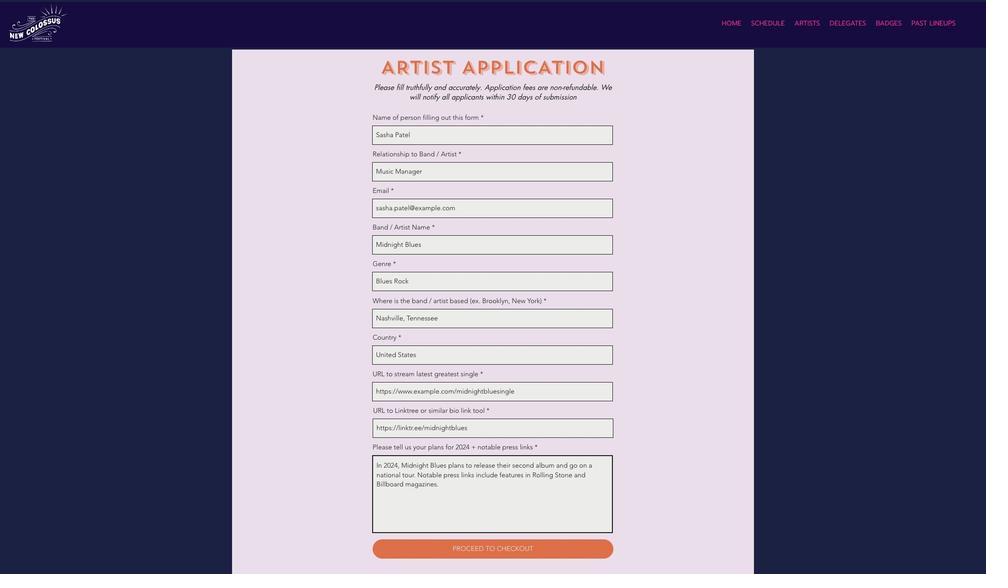 Task type: describe. For each thing, give the bounding box(es) containing it.
the new colossus music festival logo 2024 image
[[7, 4, 69, 43]]

2 add answer here text field from the top
[[372, 382, 613, 401]]

1 vertical spatial add answer here text field
[[373, 419, 613, 438]]



Task type: locate. For each thing, give the bounding box(es) containing it.
None email field
[[372, 199, 613, 218]]

None text field
[[372, 162, 613, 181], [372, 235, 613, 255], [372, 272, 613, 291], [372, 162, 613, 181], [372, 235, 613, 255], [372, 272, 613, 291]]

Add answer here text field
[[372, 309, 613, 328], [373, 419, 613, 438]]

1 vertical spatial add answer here text field
[[372, 382, 613, 401]]

None text field
[[372, 126, 613, 145], [372, 455, 613, 533], [372, 126, 613, 145], [372, 455, 613, 533]]

1 add answer here text field from the top
[[372, 346, 613, 365]]

0 vertical spatial add answer here text field
[[372, 346, 613, 365]]

Add answer here text field
[[372, 346, 613, 365], [372, 382, 613, 401]]

0 vertical spatial add answer here text field
[[372, 309, 613, 328]]



